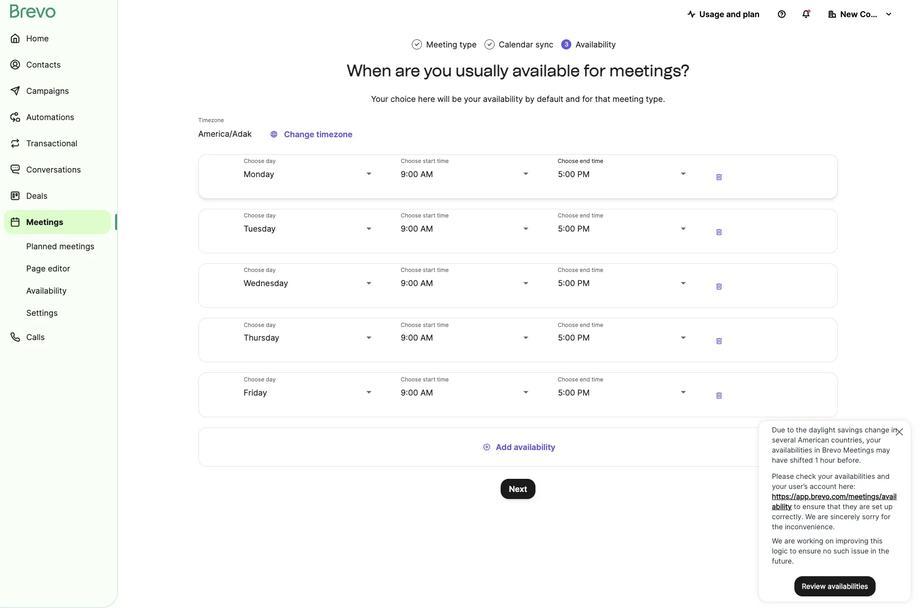 Task type: vqa. For each thing, say whether or not it's contained in the screenshot.
Wednesday's 9:00 AM "field"
yes



Task type: locate. For each thing, give the bounding box(es) containing it.
no color image
[[487, 41, 493, 48]]

9:00 for wednesday
[[401, 278, 418, 288]]

3 am from the top
[[420, 278, 433, 288]]

1 delete button from the top
[[709, 166, 729, 187]]

plan
[[743, 9, 760, 19]]

0 vertical spatial remove range image
[[713, 280, 725, 293]]

3 5:00 pm field from the top
[[558, 277, 688, 289]]

calendar
[[499, 39, 533, 49]]

for left that
[[582, 94, 593, 104]]

3 delete button from the top
[[709, 276, 729, 296]]

5:00 pm field for thursday
[[558, 332, 688, 344]]

4 delete from the top
[[715, 336, 723, 346]]

contacts
[[26, 60, 61, 70]]

0 vertical spatial availability
[[576, 39, 616, 49]]

5:00 for thursday
[[558, 333, 575, 343]]

5 9:00 am from the top
[[401, 387, 433, 397]]

3 9:00 am from the top
[[401, 278, 433, 288]]

5 delete button from the top
[[709, 385, 729, 405]]

3 9:00 from the top
[[401, 278, 418, 288]]

3
[[565, 40, 568, 48]]

timezone
[[198, 117, 224, 124]]

4 5:00 pm from the top
[[558, 333, 590, 343]]

5:00 for tuesday
[[558, 224, 575, 234]]

availability
[[576, 39, 616, 49], [26, 286, 67, 296]]

delete button for wednesday
[[709, 276, 729, 296]]

1 check from the left
[[414, 41, 420, 48]]

availability link
[[4, 281, 111, 301]]

language
[[270, 129, 278, 139]]

4 5:00 pm field from the top
[[558, 332, 688, 344]]

calls link
[[4, 325, 111, 349]]

no color image left add
[[481, 441, 493, 453]]

5 9:00 from the top
[[401, 387, 418, 397]]

1 am from the top
[[420, 169, 433, 179]]

type.
[[646, 94, 665, 104]]

9:00
[[401, 169, 418, 179], [401, 224, 418, 234], [401, 278, 418, 288], [401, 333, 418, 343], [401, 387, 418, 397]]

and inside button
[[726, 9, 741, 19]]

and left plan
[[726, 9, 741, 19]]

campaigns
[[26, 86, 69, 96]]

Friday field
[[244, 386, 373, 399]]

2 remove range image from the top
[[713, 335, 725, 347]]

your choice here will be your availability by default and for that meeting type.
[[371, 94, 665, 104]]

9:00 am for tuesday
[[401, 224, 433, 234]]

no color image
[[414, 41, 420, 48], [481, 441, 493, 453]]

1 9:00 from the top
[[401, 169, 418, 179]]

and
[[726, 9, 741, 19], [566, 94, 580, 104]]

5 5:00 pm from the top
[[558, 387, 590, 397]]

9:00 for thursday
[[401, 333, 418, 343]]

add
[[496, 442, 512, 452]]

for up that
[[584, 61, 606, 80]]

1 remove range image from the top
[[713, 171, 725, 183]]

your
[[371, 94, 388, 104]]

2 delete from the top
[[715, 227, 723, 237]]

conversations link
[[4, 157, 111, 182]]

pm
[[577, 169, 590, 179], [577, 224, 590, 234], [577, 278, 590, 288], [577, 333, 590, 343], [577, 387, 590, 397]]

9:00 am field for wednesday
[[401, 277, 531, 289]]

4 am from the top
[[420, 333, 433, 343]]

page editor link
[[4, 258, 111, 279]]

1 9:00 am from the top
[[401, 169, 433, 179]]

5:00 pm field for tuesday
[[558, 223, 688, 235]]

9:00 am for wednesday
[[401, 278, 433, 288]]

0 horizontal spatial availability
[[26, 286, 67, 296]]

2 check from the left
[[487, 41, 493, 48]]

friday
[[244, 387, 267, 397]]

9:00 am field for monday
[[401, 168, 531, 180]]

1 5:00 pm field from the top
[[558, 168, 688, 180]]

am for thursday
[[420, 333, 433, 343]]

check
[[414, 41, 420, 48], [487, 41, 493, 48]]

next button
[[501, 479, 535, 499]]

no color image left meeting
[[414, 41, 420, 48]]

9:00 am for monday
[[401, 169, 433, 179]]

3 delete from the top
[[715, 281, 723, 292]]

2 pm from the top
[[577, 224, 590, 234]]

5 delete from the top
[[715, 391, 723, 401]]

3 pm from the top
[[577, 278, 590, 288]]

2 vertical spatial remove range image
[[713, 390, 725, 402]]

1 vertical spatial remove range image
[[713, 335, 725, 347]]

am
[[420, 169, 433, 179], [420, 224, 433, 234], [420, 278, 433, 288], [420, 333, 433, 343], [420, 387, 433, 397]]

timezone
[[316, 129, 353, 139]]

3 5:00 from the top
[[558, 278, 575, 288]]

5:00 for monday
[[558, 169, 575, 179]]

availability
[[483, 94, 523, 104], [514, 442, 555, 452]]

5 pm from the top
[[577, 387, 590, 397]]

1 vertical spatial availability
[[26, 286, 67, 296]]

that
[[595, 94, 610, 104]]

5 5:00 from the top
[[558, 387, 575, 397]]

Thursday field
[[244, 332, 373, 344]]

4 pm from the top
[[577, 333, 590, 343]]

settings
[[26, 308, 58, 318]]

1 vertical spatial remove range image
[[713, 226, 725, 238]]

2 remove range image from the top
[[713, 226, 725, 238]]

0 vertical spatial remove range image
[[713, 171, 725, 183]]

5:00 pm
[[558, 169, 590, 179], [558, 224, 590, 234], [558, 278, 590, 288], [558, 333, 590, 343], [558, 387, 590, 397]]

0 vertical spatial no color image
[[414, 41, 420, 48]]

meeting
[[613, 94, 644, 104]]

0 vertical spatial and
[[726, 9, 741, 19]]

1 horizontal spatial and
[[726, 9, 741, 19]]

meetings link
[[4, 210, 111, 234]]

change timezone
[[284, 129, 353, 139]]

9:00 am
[[401, 169, 433, 179], [401, 224, 433, 234], [401, 278, 433, 288], [401, 333, 433, 343], [401, 387, 433, 397]]

add_circle_outline add availability
[[483, 442, 555, 452]]

2 5:00 pm from the top
[[558, 224, 590, 234]]

2 am from the top
[[420, 224, 433, 234]]

contacts link
[[4, 52, 111, 77]]

remove range image
[[713, 280, 725, 293], [713, 335, 725, 347]]

transactional
[[26, 138, 77, 148]]

for
[[584, 61, 606, 80], [582, 94, 593, 104]]

0 horizontal spatial check
[[414, 41, 420, 48]]

1 5:00 pm from the top
[[558, 169, 590, 179]]

2 5:00 pm field from the top
[[558, 223, 688, 235]]

4 5:00 from the top
[[558, 333, 575, 343]]

9:00 am for thursday
[[401, 333, 433, 343]]

choice
[[391, 94, 416, 104]]

be
[[452, 94, 462, 104]]

availability down page editor
[[26, 286, 67, 296]]

automations
[[26, 112, 74, 122]]

tuesday
[[244, 224, 276, 234]]

availability right add
[[514, 442, 555, 452]]

1 pm from the top
[[577, 169, 590, 179]]

4 9:00 from the top
[[401, 333, 418, 343]]

and right default
[[566, 94, 580, 104]]

check right type in the top of the page
[[487, 41, 493, 48]]

3 5:00 pm from the top
[[558, 278, 590, 288]]

4 9:00 am field from the top
[[401, 332, 531, 344]]

availability left by
[[483, 94, 523, 104]]

left image
[[268, 128, 280, 140]]

4 delete button from the top
[[709, 330, 729, 350]]

0 horizontal spatial no color image
[[414, 41, 420, 48]]

2 9:00 from the top
[[401, 224, 418, 234]]

2 9:00 am field from the top
[[401, 223, 531, 235]]

5 9:00 am field from the top
[[401, 386, 531, 399]]

remove range image
[[713, 171, 725, 183], [713, 226, 725, 238], [713, 390, 725, 402]]

availability right 3
[[576, 39, 616, 49]]

3 9:00 am field from the top
[[401, 277, 531, 289]]

1 5:00 from the top
[[558, 169, 575, 179]]

will
[[437, 94, 450, 104]]

home link
[[4, 26, 111, 50]]

1 horizontal spatial check
[[487, 41, 493, 48]]

2 5:00 from the top
[[558, 224, 575, 234]]

5:00
[[558, 169, 575, 179], [558, 224, 575, 234], [558, 278, 575, 288], [558, 333, 575, 343], [558, 387, 575, 397]]

1 horizontal spatial no color image
[[481, 441, 493, 453]]

check left meeting
[[414, 41, 420, 48]]

1 remove range image from the top
[[713, 280, 725, 293]]

2 9:00 am from the top
[[401, 224, 433, 234]]

no color image containing add_circle_outline
[[481, 441, 493, 453]]

1 9:00 am field from the top
[[401, 168, 531, 180]]

1 delete from the top
[[715, 172, 723, 182]]

delete
[[715, 172, 723, 182], [715, 227, 723, 237], [715, 281, 723, 292], [715, 336, 723, 346], [715, 391, 723, 401]]

editor
[[48, 263, 70, 274]]

9:00 am field for tuesday
[[401, 223, 531, 235]]

1 vertical spatial and
[[566, 94, 580, 104]]

usage
[[699, 9, 724, 19]]

am for tuesday
[[420, 224, 433, 234]]

0 vertical spatial for
[[584, 61, 606, 80]]

9:00 AM field
[[401, 168, 531, 180], [401, 223, 531, 235], [401, 277, 531, 289], [401, 332, 531, 344], [401, 386, 531, 399]]

automations link
[[4, 105, 111, 129]]

pm for wednesday
[[577, 278, 590, 288]]

5:00 pm for wednesday
[[558, 278, 590, 288]]

2 delete button from the top
[[709, 221, 729, 241]]

5:00 PM field
[[558, 168, 688, 180], [558, 223, 688, 235], [558, 277, 688, 289], [558, 332, 688, 344], [558, 386, 688, 399]]

4 9:00 am from the top
[[401, 333, 433, 343]]

transactional link
[[4, 131, 111, 155]]

type
[[460, 39, 477, 49]]

3 remove range image from the top
[[713, 390, 725, 402]]

1 vertical spatial no color image
[[481, 441, 493, 453]]

delete button
[[709, 166, 729, 187], [709, 221, 729, 241], [709, 276, 729, 296], [709, 330, 729, 350], [709, 385, 729, 405]]

5 am from the top
[[420, 387, 433, 397]]

delete for friday
[[715, 391, 723, 401]]

5 5:00 pm field from the top
[[558, 386, 688, 399]]

check for meeting type
[[414, 41, 420, 48]]



Task type: describe. For each thing, give the bounding box(es) containing it.
meetings
[[26, 217, 63, 227]]

settings link
[[4, 303, 111, 323]]

new company
[[840, 9, 897, 19]]

5:00 pm field for friday
[[558, 386, 688, 399]]

1 vertical spatial availability
[[514, 442, 555, 452]]

home
[[26, 33, 49, 43]]

remove range image for friday
[[713, 390, 725, 402]]

remove range image for wednesday
[[713, 280, 725, 293]]

meeting
[[426, 39, 457, 49]]

by
[[525, 94, 535, 104]]

9:00 for tuesday
[[401, 224, 418, 234]]

page editor
[[26, 263, 70, 274]]

planned
[[26, 241, 57, 251]]

1 vertical spatial for
[[582, 94, 593, 104]]

pm for monday
[[577, 169, 590, 179]]

am for wednesday
[[420, 278, 433, 288]]

page
[[26, 263, 46, 274]]

new company button
[[820, 4, 901, 24]]

campaigns link
[[4, 79, 111, 103]]

5:00 pm field for wednesday
[[558, 277, 688, 289]]

default
[[537, 94, 563, 104]]

5:00 pm field for monday
[[558, 168, 688, 180]]

check for calendar sync
[[487, 41, 493, 48]]

monday
[[244, 169, 274, 179]]

delete button for monday
[[709, 166, 729, 187]]

delete for wednesday
[[715, 281, 723, 292]]

am for monday
[[420, 169, 433, 179]]

Tuesday field
[[244, 223, 373, 235]]

no color image containing check
[[414, 41, 420, 48]]

pm for friday
[[577, 387, 590, 397]]

5:00 pm for friday
[[558, 387, 590, 397]]

meeting type
[[426, 39, 477, 49]]

meetings
[[59, 241, 94, 251]]

calendar sync
[[499, 39, 553, 49]]

9:00 am field for thursday
[[401, 332, 531, 344]]

you
[[424, 61, 452, 80]]

planned meetings link
[[4, 236, 111, 256]]

pm for tuesday
[[577, 224, 590, 234]]

5:00 for friday
[[558, 387, 575, 397]]

9:00 for monday
[[401, 169, 418, 179]]

new
[[840, 9, 858, 19]]

deals link
[[4, 184, 111, 208]]

remove range image for monday
[[713, 171, 725, 183]]

pm for thursday
[[577, 333, 590, 343]]

delete button for thursday
[[709, 330, 729, 350]]

sync
[[535, 39, 553, 49]]

your
[[464, 94, 481, 104]]

wednesday
[[244, 278, 288, 288]]

planned meetings
[[26, 241, 94, 251]]

add_circle_outline
[[483, 442, 491, 452]]

calls
[[26, 332, 45, 342]]

delete for thursday
[[715, 336, 723, 346]]

delete for monday
[[715, 172, 723, 182]]

5:00 for wednesday
[[558, 278, 575, 288]]

remove range image for thursday
[[713, 335, 725, 347]]

change
[[284, 129, 314, 139]]

next
[[509, 484, 527, 494]]

when are you usually available for meetings?
[[347, 61, 690, 80]]

usage and plan button
[[679, 4, 768, 24]]

deals
[[26, 191, 47, 201]]

5:00 pm for thursday
[[558, 333, 590, 343]]

Wednesday field
[[244, 277, 373, 289]]

are
[[395, 61, 420, 80]]

meetings?
[[609, 61, 690, 80]]

usage and plan
[[699, 9, 760, 19]]

1 horizontal spatial availability
[[576, 39, 616, 49]]

9:00 am for friday
[[401, 387, 433, 397]]

conversations
[[26, 165, 81, 175]]

0 vertical spatial availability
[[483, 94, 523, 104]]

5:00 pm for tuesday
[[558, 224, 590, 234]]

usually
[[455, 61, 509, 80]]

Monday field
[[244, 168, 373, 180]]

thursday
[[244, 333, 279, 343]]

delete button for tuesday
[[709, 221, 729, 241]]

9:00 for friday
[[401, 387, 418, 397]]

remove range image for tuesday
[[713, 226, 725, 238]]

0 horizontal spatial and
[[566, 94, 580, 104]]

delete button for friday
[[709, 385, 729, 405]]

am for friday
[[420, 387, 433, 397]]

here
[[418, 94, 435, 104]]

company
[[860, 9, 897, 19]]

when
[[347, 61, 391, 80]]

9:00 am field for friday
[[401, 386, 531, 399]]

available
[[512, 61, 580, 80]]

delete for tuesday
[[715, 227, 723, 237]]

5:00 pm for monday
[[558, 169, 590, 179]]

america/adak
[[198, 129, 252, 139]]



